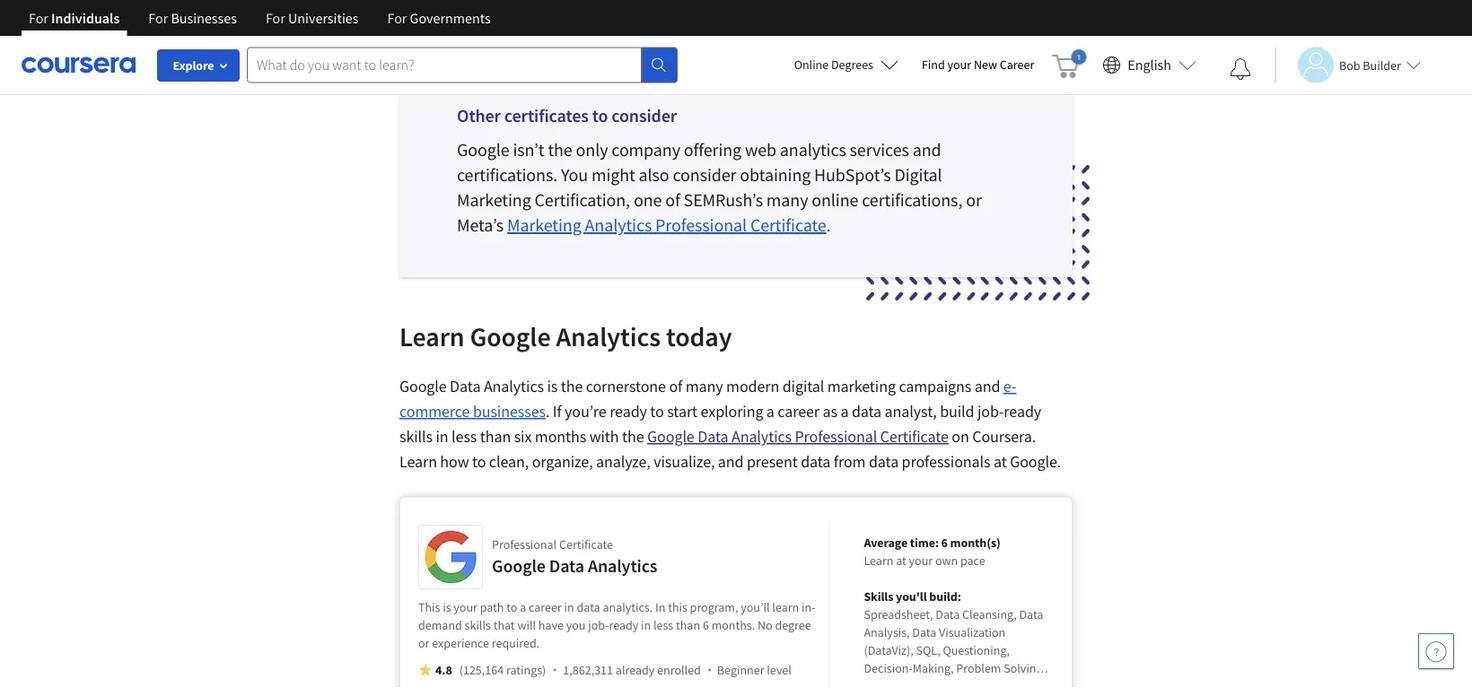 Task type: locate. For each thing, give the bounding box(es) containing it.
1 horizontal spatial in
[[564, 600, 574, 616]]

0 vertical spatial than
[[480, 427, 511, 447]]

2 horizontal spatial in
[[641, 618, 651, 634]]

0 vertical spatial at
[[994, 452, 1007, 472]]

on down build
[[952, 427, 970, 447]]

0 vertical spatial job-
[[978, 402, 1004, 422]]

1 horizontal spatial on
[[952, 427, 970, 447]]

e-
[[1004, 377, 1017, 397]]

professional down as
[[795, 427, 877, 447]]

on coursera. learn how to clean, organize, analyze, visualize, and present data from data professionals at google.
[[400, 427, 1061, 472]]

0 horizontal spatial your
[[454, 600, 478, 616]]

2 vertical spatial your
[[454, 600, 478, 616]]

in-
[[802, 600, 816, 616]]

builder
[[1363, 57, 1401, 73]]

consider down offering in the top of the page
[[673, 164, 737, 186]]

to left list
[[515, 8, 528, 28]]

universities
[[288, 9, 359, 27]]

ready
[[610, 402, 647, 422], [1004, 402, 1042, 422], [609, 618, 639, 634]]

ratings)
[[506, 663, 546, 679]]

less
[[452, 427, 477, 447], [654, 618, 674, 634]]

1 horizontal spatial job-
[[978, 402, 1004, 422]]

many down the obtaining
[[767, 189, 808, 211]]

1 vertical spatial 6
[[703, 618, 709, 634]]

have
[[539, 618, 564, 634]]

0 horizontal spatial 6
[[703, 618, 709, 634]]

1 vertical spatial than
[[676, 618, 700, 634]]

google up commerce on the bottom
[[400, 377, 447, 397]]

banner navigation
[[14, 0, 505, 36]]

and inside "google isn't the only company offering web analytics services and certifications. you might also consider obtaining hubspot's digital marketing certification, one of semrush's many online certifications, or meta's"
[[913, 139, 941, 161]]

0 vertical spatial in
[[436, 427, 449, 447]]

in inside . if you're ready to start exploring a career as a data analyst, build job-ready skills in less than six months with the
[[436, 427, 449, 447]]

data down "marketing"
[[852, 402, 882, 422]]

skills down commerce on the bottom
[[400, 427, 433, 447]]

0 vertical spatial data
[[450, 377, 481, 397]]

1 vertical spatial less
[[654, 618, 674, 634]]

0 horizontal spatial professional
[[656, 214, 747, 237]]

campaigns
[[899, 377, 972, 397]]

2 horizontal spatial and
[[975, 377, 1001, 397]]

learn up commerce on the bottom
[[400, 320, 465, 353]]

3 for from the left
[[266, 9, 285, 27]]

at inside average time: 6 month(s) learn at your own pace
[[896, 553, 907, 569]]

1 horizontal spatial many
[[767, 189, 808, 211]]

than left six
[[480, 427, 511, 447]]

online
[[794, 57, 829, 73]]

1 vertical spatial job-
[[588, 618, 609, 634]]

0 horizontal spatial a
[[520, 600, 526, 616]]

1 horizontal spatial .
[[827, 214, 831, 237]]

a down the modern
[[767, 402, 775, 422]]

1 horizontal spatial at
[[994, 452, 1007, 472]]

on
[[650, 8, 667, 28], [952, 427, 970, 447]]

2 for from the left
[[148, 9, 168, 27]]

1 horizontal spatial certificate
[[881, 427, 949, 447]]

learn inside on coursera. learn how to clean, organize, analyze, visualize, and present data from data professionals at google.
[[400, 452, 437, 472]]

data down google data analytics professional certificate
[[801, 452, 831, 472]]

professional
[[492, 537, 557, 553]]

marketing inside "google isn't the only company offering web analytics services and certifications. you might also consider obtaining hubspot's digital marketing certification, one of semrush's many online certifications, or meta's"
[[457, 189, 531, 211]]

data down exploring
[[698, 427, 729, 447]]

1 horizontal spatial is
[[547, 377, 558, 397]]

professional down semrush's
[[656, 214, 747, 237]]

certificate down the obtaining
[[751, 214, 827, 237]]

certificates
[[505, 105, 589, 127]]

marketing
[[828, 377, 896, 397]]

than inside . if you're ready to start exploring a career as a data analyst, build job-ready skills in less than six months with the
[[480, 427, 511, 447]]

and inside on coursera. learn how to clean, organize, analyze, visualize, and present data from data professionals at google.
[[718, 452, 744, 472]]

skills down path
[[465, 618, 491, 634]]

and for hubspot's
[[913, 139, 941, 161]]

to
[[515, 8, 528, 28], [592, 105, 608, 127], [650, 402, 664, 422], [472, 452, 486, 472], [507, 600, 518, 616]]

1 horizontal spatial less
[[654, 618, 674, 634]]

marketing analytics professional certificate .
[[507, 214, 831, 237]]

1 horizontal spatial career
[[778, 402, 820, 422]]

of
[[666, 189, 680, 211], [669, 377, 683, 397]]

analytics
[[585, 214, 652, 237], [556, 320, 661, 353], [484, 377, 544, 397], [732, 427, 792, 447], [588, 555, 658, 578]]

0 vertical spatial career
[[778, 402, 820, 422]]

than inside the this is your path to a career in data analytics. in this program, you'll learn in- demand skills that will have you job-ready in less than 6 months. no degree or experience required.
[[676, 618, 700, 634]]

2 vertical spatial learn
[[864, 553, 894, 569]]

job- right you
[[588, 618, 609, 634]]

your right "find"
[[948, 57, 972, 73]]

six
[[514, 427, 532, 447]]

e- commerce businesses link
[[400, 377, 1017, 422]]

google down "professional"
[[492, 555, 546, 578]]

how
[[440, 452, 469, 472]]

less inside . if you're ready to start exploring a career as a data analyst, build job-ready skills in less than six months with the
[[452, 427, 477, 447]]

0 horizontal spatial and
[[718, 452, 744, 472]]

0 vertical spatial the
[[548, 139, 573, 161]]

certificate
[[751, 214, 827, 237], [881, 427, 949, 447]]

digital
[[895, 164, 942, 186]]

0 vertical spatial is
[[547, 377, 558, 397]]

in
[[436, 427, 449, 447], [564, 600, 574, 616], [641, 618, 651, 634]]

for universities
[[266, 9, 359, 27]]

certificate
[[559, 537, 613, 553]]

or down the demand
[[418, 636, 430, 652]]

the up you
[[548, 139, 573, 161]]

2 vertical spatial data
[[549, 555, 585, 578]]

analytics up the analytics. at left bottom
[[588, 555, 658, 578]]

google down start
[[647, 427, 695, 447]]

1,862,311 already enrolled
[[563, 663, 701, 679]]

6 down 'program,'
[[703, 618, 709, 634]]

0 vertical spatial professional
[[656, 214, 747, 237]]

. down online
[[827, 214, 831, 237]]

for left governments
[[387, 9, 407, 27]]

list
[[532, 8, 555, 28]]

0 vertical spatial .
[[827, 214, 831, 237]]

0 horizontal spatial data
[[450, 377, 481, 397]]

1 horizontal spatial skills
[[465, 618, 491, 634]]

0 vertical spatial and
[[913, 139, 941, 161]]

for left individuals
[[29, 9, 48, 27]]

is up if
[[547, 377, 558, 397]]

data up you
[[577, 600, 600, 616]]

1 vertical spatial is
[[443, 600, 451, 616]]

career up google data analytics professional certificate link
[[778, 402, 820, 422]]

ready down the analytics. at left bottom
[[609, 618, 639, 634]]

google down other
[[457, 139, 510, 161]]

0 horizontal spatial in
[[436, 427, 449, 447]]

0 horizontal spatial than
[[480, 427, 511, 447]]

than down this
[[676, 618, 700, 634]]

in up you
[[564, 600, 574, 616]]

in down the analytics. at left bottom
[[641, 618, 651, 634]]

data inside the this is your path to a career in data analytics. in this program, you'll learn in- demand skills that will have you job-ready in less than 6 months. no degree or experience required.
[[577, 600, 600, 616]]

today
[[666, 320, 732, 353]]

analytics up businesses
[[484, 377, 544, 397]]

your inside average time: 6 month(s) learn at your own pace
[[909, 553, 933, 569]]

less up how in the bottom left of the page
[[452, 427, 477, 447]]

2 vertical spatial in
[[641, 618, 651, 634]]

obtaining
[[740, 164, 811, 186]]

0 vertical spatial 6
[[942, 535, 948, 551]]

data up commerce on the bottom
[[450, 377, 481, 397]]

1 vertical spatial on
[[952, 427, 970, 447]]

visualize,
[[654, 452, 715, 472]]

1 vertical spatial at
[[896, 553, 907, 569]]

or right certifications,
[[966, 189, 982, 211]]

6 up own
[[942, 535, 948, 551]]

2 horizontal spatial a
[[841, 402, 849, 422]]

. left if
[[546, 402, 550, 422]]

is right 'this'
[[443, 600, 451, 616]]

0 horizontal spatial is
[[443, 600, 451, 616]]

ready down cornerstone
[[610, 402, 647, 422]]

your
[[948, 57, 972, 73], [909, 553, 933, 569], [454, 600, 478, 616]]

digital
[[783, 377, 825, 397]]

to inside on coursera. learn how to clean, organize, analyze, visualize, and present data from data professionals at google.
[[472, 452, 486, 472]]

guide
[[764, 8, 803, 28]]

to inside the this is your path to a career in data analytics. in this program, you'll learn in- demand skills that will have you job-ready in less than 6 months. no degree or experience required.
[[507, 600, 518, 616]]

1 vertical spatial skills
[[465, 618, 491, 634]]

consider up company
[[612, 105, 677, 127]]

job- up coursera. at the bottom of page
[[978, 402, 1004, 422]]

analyst,
[[885, 402, 937, 422]]

1 for from the left
[[29, 9, 48, 27]]

of up start
[[669, 377, 683, 397]]

1 vertical spatial .
[[546, 402, 550, 422]]

many up start
[[686, 377, 723, 397]]

level
[[767, 663, 792, 679]]

job-
[[978, 402, 1004, 422], [588, 618, 609, 634]]

google inside professional certificate google data analytics
[[492, 555, 546, 578]]

google.
[[1010, 452, 1061, 472]]

0 horizontal spatial or
[[418, 636, 430, 652]]

data down certificate
[[549, 555, 585, 578]]

professionals
[[902, 452, 991, 472]]

and left e-
[[975, 377, 1001, 397]]

to up that
[[507, 600, 518, 616]]

1 horizontal spatial or
[[966, 189, 982, 211]]

0 vertical spatial certificate
[[751, 214, 827, 237]]

0 horizontal spatial skills
[[400, 427, 433, 447]]

your inside the this is your path to a career in data analytics. in this program, you'll learn in- demand skills that will have you job-ready in less than 6 months. no degree or experience required.
[[454, 600, 478, 616]]

to inside . if you're ready to start exploring a career as a data analyst, build job-ready skills in less than six months with the
[[650, 402, 664, 422]]

. inside . if you're ready to start exploring a career as a data analyst, build job-ready skills in less than six months with the
[[546, 402, 550, 422]]

build:
[[930, 589, 961, 605]]

1 vertical spatial many
[[686, 377, 723, 397]]

marketing down certification,
[[507, 214, 582, 237]]

a up will
[[520, 600, 526, 616]]

governments
[[410, 9, 491, 27]]

online degrees
[[794, 57, 874, 73]]

0 vertical spatial consider
[[612, 105, 677, 127]]

0 horizontal spatial less
[[452, 427, 477, 447]]

1 horizontal spatial and
[[913, 139, 941, 161]]

learn left how in the bottom left of the page
[[400, 452, 437, 472]]

What do you want to learn? text field
[[247, 47, 642, 83]]

0 vertical spatial many
[[767, 189, 808, 211]]

analytics up cornerstone
[[556, 320, 661, 353]]

of right one
[[666, 189, 680, 211]]

1 vertical spatial data
[[698, 427, 729, 447]]

skills
[[400, 427, 433, 447], [465, 618, 491, 634]]

marketing down the certifications.
[[457, 189, 531, 211]]

certification,
[[535, 189, 630, 211]]

the up you're
[[561, 377, 583, 397]]

1 vertical spatial your
[[909, 553, 933, 569]]

analytics.
[[603, 600, 653, 616]]

organize,
[[532, 452, 593, 472]]

pace
[[961, 553, 986, 569]]

0 horizontal spatial certificate
[[751, 214, 827, 237]]

you
[[566, 618, 586, 634]]

at inside on coursera. learn how to clean, organize, analyze, visualize, and present data from data professionals at google.
[[994, 452, 1007, 472]]

own
[[936, 553, 958, 569]]

the inside . if you're ready to start exploring a career as a data analyst, build job-ready skills in less than six months with the
[[622, 427, 644, 447]]

0 horizontal spatial .
[[546, 402, 550, 422]]

0 vertical spatial on
[[650, 8, 667, 28]]

career inside the this is your path to a career in data analytics. in this program, you'll learn in- demand skills that will have you job-ready in less than 6 months. no degree or experience required.
[[529, 600, 562, 616]]

0 horizontal spatial career
[[529, 600, 562, 616]]

more:
[[437, 8, 478, 28]]

0 horizontal spatial at
[[896, 553, 907, 569]]

learn google analytics today
[[400, 320, 732, 353]]

the up analyze,
[[622, 427, 644, 447]]

analytics up present at the right of page
[[732, 427, 792, 447]]

2 vertical spatial and
[[718, 452, 744, 472]]

1 vertical spatial career
[[529, 600, 562, 616]]

to for organize,
[[472, 452, 486, 472]]

0 vertical spatial of
[[666, 189, 680, 211]]

or inside "google isn't the only company offering web analytics services and certifications. you might also consider obtaining hubspot's digital marketing certification, one of semrush's many online certifications, or meta's"
[[966, 189, 982, 211]]

skills inside . if you're ready to start exploring a career as a data analyst, build job-ready skills in less than six months with the
[[400, 427, 433, 447]]

career up have
[[529, 600, 562, 616]]

1 vertical spatial or
[[418, 636, 430, 652]]

0 horizontal spatial many
[[686, 377, 723, 397]]

google inside "google isn't the only company offering web analytics services and certifications. you might also consider obtaining hubspot's digital marketing certification, one of semrush's many online certifications, or meta's"
[[457, 139, 510, 161]]

certificate down analyst,
[[881, 427, 949, 447]]

1 horizontal spatial than
[[676, 618, 700, 634]]

show notifications image
[[1230, 58, 1252, 80]]

google for google data analytics is the cornerstone of many modern digital marketing campaigns and
[[400, 377, 447, 397]]

1 horizontal spatial data
[[549, 555, 585, 578]]

2 vertical spatial the
[[622, 427, 644, 447]]

your left path
[[454, 600, 478, 616]]

average
[[864, 535, 908, 551]]

0 vertical spatial marketing
[[457, 189, 531, 211]]

0 horizontal spatial job-
[[588, 618, 609, 634]]

data inside . if you're ready to start exploring a career as a data analyst, build job-ready skills in less than six months with the
[[852, 402, 882, 422]]

at down average on the bottom
[[896, 553, 907, 569]]

for left universities
[[266, 9, 285, 27]]

learn
[[400, 320, 465, 353], [400, 452, 437, 472], [864, 553, 894, 569]]

beginner
[[717, 663, 765, 679]]

data
[[852, 402, 882, 422], [801, 452, 831, 472], [869, 452, 899, 472], [577, 600, 600, 616]]

None search field
[[247, 47, 678, 83]]

certifications.
[[457, 164, 558, 186]]

and down . if you're ready to start exploring a career as a data analyst, build job-ready skills in less than six months with the
[[718, 452, 744, 472]]

1 vertical spatial professional
[[795, 427, 877, 447]]

1 horizontal spatial your
[[909, 553, 933, 569]]

and for google.
[[718, 452, 744, 472]]

.
[[827, 214, 831, 237], [546, 402, 550, 422]]

learn
[[773, 600, 799, 616]]

for governments
[[387, 9, 491, 27]]

0 vertical spatial less
[[452, 427, 477, 447]]

1 vertical spatial consider
[[673, 164, 737, 186]]

experience
[[432, 636, 489, 652]]

in down commerce on the bottom
[[436, 427, 449, 447]]

less inside the this is your path to a career in data analytics. in this program, you'll learn in- demand skills that will have you job-ready in less than 6 months. no degree or experience required.
[[654, 618, 674, 634]]

0 horizontal spatial on
[[650, 8, 667, 28]]

to right how in the bottom left of the page
[[472, 452, 486, 472]]

4 for from the left
[[387, 9, 407, 27]]

analyze,
[[596, 452, 651, 472]]

your down time:
[[909, 553, 933, 569]]

1 vertical spatial learn
[[400, 452, 437, 472]]

1 horizontal spatial 6
[[942, 535, 948, 551]]

already
[[616, 663, 655, 679]]

to left start
[[650, 402, 664, 422]]

the inside "google isn't the only company offering web analytics services and certifications. you might also consider obtaining hubspot's digital marketing certification, one of semrush's many online certifications, or meta's"
[[548, 139, 573, 161]]

less down in
[[654, 618, 674, 634]]

6 inside average time: 6 month(s) learn at your own pace
[[942, 535, 948, 551]]

is
[[547, 377, 558, 397], [443, 600, 451, 616]]

consider inside "google isn't the only company offering web analytics services and certifications. you might also consider obtaining hubspot's digital marketing certification, one of semrush's many online certifications, or meta's"
[[673, 164, 737, 186]]

for left the businesses
[[148, 9, 168, 27]]

1 vertical spatial and
[[975, 377, 1001, 397]]

google
[[457, 139, 510, 161], [470, 320, 551, 353], [400, 377, 447, 397], [647, 427, 695, 447], [492, 555, 546, 578]]

you're
[[565, 402, 607, 422]]

learn down average on the bottom
[[864, 553, 894, 569]]

0 vertical spatial skills
[[400, 427, 433, 447]]

a right as
[[841, 402, 849, 422]]

a inside the this is your path to a career in data analytics. in this program, you'll learn in- demand skills that will have you job-ready in less than 6 months. no degree or experience required.
[[520, 600, 526, 616]]

and
[[913, 139, 941, 161], [975, 377, 1001, 397], [718, 452, 744, 472]]

explore button
[[157, 49, 240, 82]]

learn inside average time: 6 month(s) learn at your own pace
[[864, 553, 894, 569]]

2 horizontal spatial your
[[948, 57, 972, 73]]

read
[[400, 8, 434, 28]]

on left your
[[650, 8, 667, 28]]

for businesses
[[148, 9, 237, 27]]

2 horizontal spatial data
[[698, 427, 729, 447]]

services
[[850, 139, 909, 161]]

analytics for learn google analytics today
[[556, 320, 661, 353]]

0 vertical spatial or
[[966, 189, 982, 211]]

a
[[767, 402, 775, 422], [841, 402, 849, 422], [520, 600, 526, 616]]

and up digital
[[913, 139, 941, 161]]

at down coursera. at the bottom of page
[[994, 452, 1007, 472]]

will
[[518, 618, 536, 634]]

path
[[480, 600, 504, 616]]

for
[[29, 9, 48, 27], [148, 9, 168, 27], [266, 9, 285, 27], [387, 9, 407, 27]]

google up businesses
[[470, 320, 551, 353]]



Task type: describe. For each thing, give the bounding box(es) containing it.
as
[[823, 402, 838, 422]]

for for individuals
[[29, 9, 48, 27]]

find your new career
[[922, 57, 1035, 73]]

skills inside the this is your path to a career in data analytics. in this program, you'll learn in- demand skills that will have you job-ready in less than 6 months. no degree or experience required.
[[465, 618, 491, 634]]

shopping cart: 1 item image
[[1053, 49, 1087, 78]]

in
[[656, 600, 666, 616]]

other certificates to consider
[[457, 105, 681, 127]]

meta's
[[457, 214, 504, 237]]

to for career
[[507, 600, 518, 616]]

exploring
[[701, 402, 764, 422]]

new
[[974, 57, 998, 73]]

month(s)
[[951, 535, 1001, 551]]

this
[[418, 600, 440, 616]]

google for google data analytics professional certificate
[[647, 427, 695, 447]]

job- inside the this is your path to a career in data analytics. in this program, you'll learn in- demand skills that will have you job-ready in less than 6 months. no degree or experience required.
[[588, 618, 609, 634]]

you
[[561, 164, 588, 186]]

no
[[758, 618, 773, 634]]

how to list certifications on your resume: guide + examples link
[[481, 8, 881, 28]]

web
[[745, 139, 777, 161]]

is inside the this is your path to a career in data analytics. in this program, you'll learn in- demand skills that will have you job-ready in less than 6 months. no degree or experience required.
[[443, 600, 451, 616]]

job- inside . if you're ready to start exploring a career as a data analyst, build job-ready skills in less than six months with the
[[978, 402, 1004, 422]]

data right from
[[869, 452, 899, 472]]

analytics down one
[[585, 214, 652, 237]]

required.
[[492, 636, 540, 652]]

1 vertical spatial the
[[561, 377, 583, 397]]

online
[[812, 189, 859, 211]]

analytics for google data analytics is the cornerstone of many modern digital marketing campaigns and
[[484, 377, 544, 397]]

one
[[634, 189, 662, 211]]

1 vertical spatial marketing
[[507, 214, 582, 237]]

1 vertical spatial certificate
[[881, 427, 949, 447]]

clean,
[[489, 452, 529, 472]]

for for governments
[[387, 9, 407, 27]]

read more: how to list certifications on your resume: guide + examples
[[400, 8, 881, 28]]

data for google data analytics is the cornerstone of many modern digital marketing campaigns and
[[450, 377, 481, 397]]

0 vertical spatial your
[[948, 57, 972, 73]]

e- commerce businesses
[[400, 377, 1017, 422]]

bob
[[1340, 57, 1361, 73]]

start
[[667, 402, 698, 422]]

skills
[[864, 589, 894, 605]]

(125,164
[[459, 663, 504, 679]]

average time: 6 month(s) learn at your own pace
[[864, 535, 1001, 569]]

your
[[671, 8, 700, 28]]

on inside on coursera. learn how to clean, organize, analyze, visualize, and present data from data professionals at google.
[[952, 427, 970, 447]]

isn't
[[513, 139, 545, 161]]

1 vertical spatial in
[[564, 600, 574, 616]]

data for google data analytics professional certificate
[[698, 427, 729, 447]]

for individuals
[[29, 9, 120, 27]]

coursera image
[[22, 51, 136, 79]]

demand
[[418, 618, 462, 634]]

present
[[747, 452, 798, 472]]

+
[[806, 8, 814, 28]]

many inside "google isn't the only company offering web analytics services and certifications. you might also consider obtaining hubspot's digital marketing certification, one of semrush's many online certifications, or meta's"
[[767, 189, 808, 211]]

analytics
[[780, 139, 846, 161]]

4.8
[[435, 663, 452, 679]]

6 inside the this is your path to a career in data analytics. in this program, you'll learn in- demand skills that will have you job-ready in less than 6 months. no degree or experience required.
[[703, 618, 709, 634]]

this is your path to a career in data analytics. in this program, you'll learn in- demand skills that will have you job-ready in less than 6 months. no degree or experience required.
[[418, 600, 816, 652]]

google for google isn't the only company offering web analytics services and certifications. you might also consider obtaining hubspot's digital marketing certification, one of semrush's many online certifications, or meta's
[[457, 139, 510, 161]]

modern
[[727, 377, 780, 397]]

also
[[639, 164, 669, 186]]

you'll
[[741, 600, 770, 616]]

. if you're ready to start exploring a career as a data analyst, build job-ready skills in less than six months with the
[[400, 402, 1042, 447]]

0 vertical spatial learn
[[400, 320, 465, 353]]

coursera.
[[973, 427, 1036, 447]]

1 horizontal spatial professional
[[795, 427, 877, 447]]

with
[[590, 427, 619, 447]]

find your new career link
[[913, 54, 1044, 76]]

1 vertical spatial of
[[669, 377, 683, 397]]

google data analytics professional certificate
[[647, 427, 949, 447]]

certifications,
[[862, 189, 963, 211]]

to for exploring
[[650, 402, 664, 422]]

1 horizontal spatial a
[[767, 402, 775, 422]]

enrolled
[[657, 663, 701, 679]]

might
[[592, 164, 635, 186]]

skills you'll build:
[[864, 589, 961, 605]]

time:
[[910, 535, 939, 551]]

hubspot's
[[815, 164, 891, 186]]

to up only
[[592, 105, 608, 127]]

google data analytics is the cornerstone of many modern digital marketing campaigns and
[[400, 377, 1004, 397]]

google image
[[424, 531, 478, 585]]

data inside professional certificate google data analytics
[[549, 555, 585, 578]]

semrush's
[[684, 189, 763, 211]]

career
[[1000, 57, 1035, 73]]

analytics for google data analytics professional certificate
[[732, 427, 792, 447]]

examples
[[818, 8, 881, 28]]

offering
[[684, 139, 742, 161]]

help center image
[[1426, 641, 1447, 663]]

or inside the this is your path to a career in data analytics. in this program, you'll learn in- demand skills that will have you job-ready in less than 6 months. no degree or experience required.
[[418, 636, 430, 652]]

career inside . if you're ready to start exploring a career as a data analyst, build job-ready skills in less than six months with the
[[778, 402, 820, 422]]

program,
[[690, 600, 738, 616]]

months
[[535, 427, 587, 447]]

for for universities
[[266, 9, 285, 27]]

bob builder
[[1340, 57, 1401, 73]]

professional certificate google data analytics
[[492, 537, 658, 578]]

build
[[940, 402, 975, 422]]

of inside "google isn't the only company offering web analytics services and certifications. you might also consider obtaining hubspot's digital marketing certification, one of semrush's many online certifications, or meta's"
[[666, 189, 680, 211]]

analytics inside professional certificate google data analytics
[[588, 555, 658, 578]]

ready down e-
[[1004, 402, 1042, 422]]

this
[[668, 600, 688, 616]]

english
[[1128, 56, 1172, 74]]

other
[[457, 105, 501, 127]]

beginner level
[[717, 663, 792, 679]]

for for businesses
[[148, 9, 168, 27]]

marketing analytics professional certificate link
[[507, 214, 827, 237]]

google data analytics professional certificate link
[[647, 427, 949, 447]]

businesses
[[473, 402, 546, 422]]

explore
[[173, 57, 214, 74]]

only
[[576, 139, 608, 161]]

you'll
[[896, 589, 927, 605]]

individuals
[[51, 9, 120, 27]]

cornerstone
[[586, 377, 666, 397]]

certifications
[[558, 8, 647, 28]]

find
[[922, 57, 945, 73]]

ready inside the this is your path to a career in data analytics. in this program, you'll learn in- demand skills that will have you job-ready in less than 6 months. no degree or experience required.
[[609, 618, 639, 634]]

google isn't the only company offering web analytics services and certifications. you might also consider obtaining hubspot's digital marketing certification, one of semrush's many online certifications, or meta's
[[457, 139, 982, 237]]

from
[[834, 452, 866, 472]]

company
[[612, 139, 681, 161]]



Task type: vqa. For each thing, say whether or not it's contained in the screenshot.
Professionals
yes



